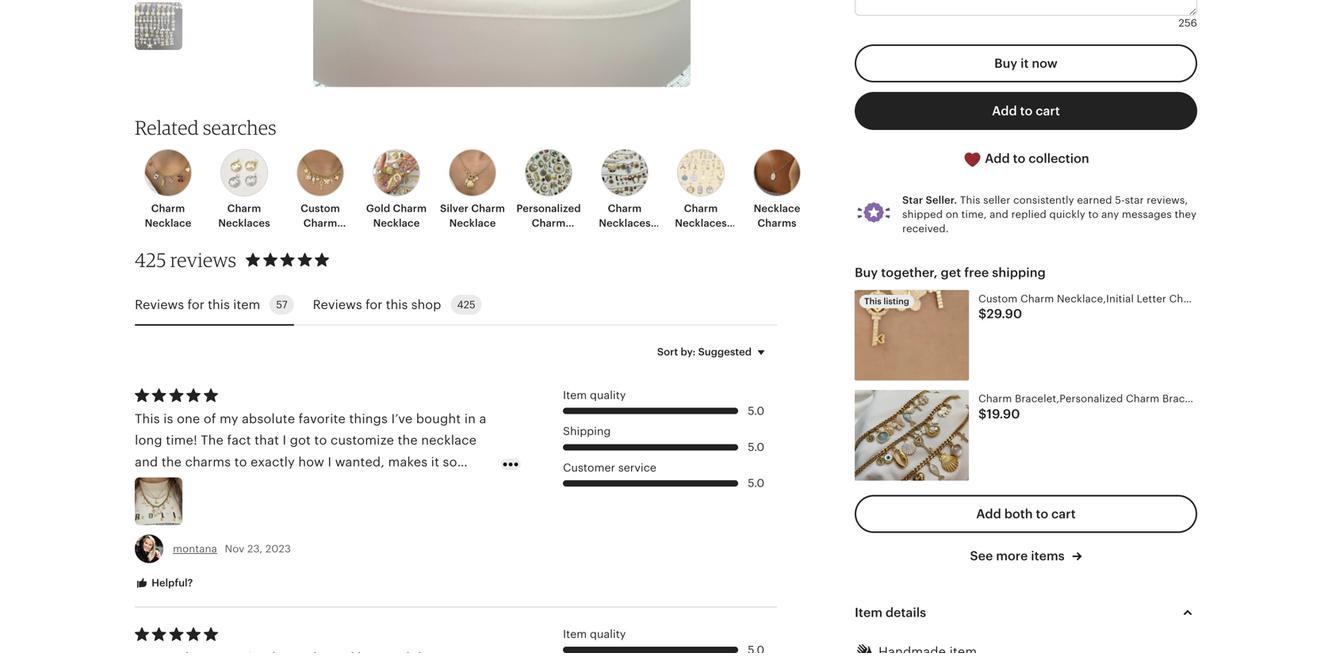 Task type: describe. For each thing, give the bounding box(es) containing it.
to inside add both to cart "button"
[[1036, 507, 1049, 522]]

0 vertical spatial is
[[163, 412, 173, 426]]

absolute
[[242, 412, 295, 426]]

service
[[618, 461, 657, 474]]

$ for 29.90
[[979, 307, 987, 321]]

charm necklaces chunky link
[[592, 149, 658, 244]]

charm necklace link
[[135, 149, 201, 230]]

and inside this is one of my absolute favorite things i've bought in a long time! the fact that i got to customize the necklace and the charms to exactly how i wanted, makes it so special. this would be such a great gift for someone! this necklace is exactly what i've been looking for!
[[135, 455, 158, 469]]

this seller consistently earned 5-star reviews, shipped on time, and replied quickly to any messages they received.
[[903, 194, 1197, 235]]

customize
[[331, 434, 394, 448]]

special.
[[135, 477, 183, 491]]

the
[[201, 434, 224, 448]]

this down charms
[[186, 477, 211, 491]]

seller
[[984, 194, 1011, 206]]

to inside add to collection button
[[1013, 151, 1026, 166]]

buy it now button
[[855, 44, 1198, 82]]

silver charm necklace
[[440, 203, 505, 229]]

shipped
[[903, 209, 943, 221]]

1 vertical spatial i've
[[288, 498, 310, 513]]

for for item
[[188, 298, 205, 312]]

wanted,
[[335, 455, 385, 469]]

it inside this is one of my absolute favorite things i've bought in a long time! the fact that i got to customize the necklace and the charms to exactly how i wanted, makes it so special. this would be such a great gift for someone! this necklace is exactly what i've been looking for!
[[431, 455, 440, 469]]

to inside this seller consistently earned 5-star reviews, shipped on time, and replied quickly to any messages they received.
[[1089, 209, 1099, 221]]

collection
[[1029, 151, 1090, 166]]

add to cart
[[992, 104, 1060, 118]]

bought
[[416, 412, 461, 426]]

seller.
[[926, 194, 958, 206]]

charm necklaces
[[218, 203, 270, 229]]

256
[[1179, 17, 1198, 29]]

19.90
[[987, 407, 1021, 422]]

charm inside charm necklaces
[[227, 203, 261, 215]]

got
[[290, 434, 311, 448]]

long
[[135, 434, 162, 448]]

1 horizontal spatial i've
[[391, 412, 413, 426]]

helpful?
[[149, 577, 193, 589]]

replied
[[1012, 209, 1047, 221]]

to inside add to cart button
[[1021, 104, 1033, 118]]

charm necklace
[[145, 203, 191, 229]]

1 vertical spatial exactly
[[207, 498, 251, 513]]

montana
[[173, 543, 217, 555]]

star seller.
[[903, 194, 958, 206]]

personalized charm necklace link
[[516, 149, 582, 244]]

gold inside charm necklaces gold
[[689, 232, 713, 244]]

to right got
[[314, 434, 327, 448]]

any
[[1102, 209, 1120, 221]]

helpful? button
[[123, 569, 205, 599]]

one
[[177, 412, 200, 426]]

cart inside "button"
[[1052, 507, 1076, 522]]

my
[[220, 412, 238, 426]]

to down fact
[[234, 455, 247, 469]]

see more items
[[970, 549, 1068, 564]]

1 vertical spatial a
[[308, 477, 315, 491]]

gift
[[355, 477, 376, 491]]

necklace for silver charm necklace
[[449, 217, 496, 229]]

buy it now
[[995, 56, 1058, 71]]

sort by: suggested button
[[646, 336, 783, 369]]

for for shop
[[366, 298, 383, 312]]

star
[[903, 194, 923, 206]]

charm inside personalized charm necklace
[[532, 217, 566, 229]]

gold inside gold charm necklace
[[366, 203, 390, 215]]

1 item quality from the top
[[563, 389, 626, 402]]

details
[[886, 606, 927, 620]]

see more items link
[[970, 548, 1082, 566]]

necklace charms
[[754, 203, 801, 229]]

charm bracelet,personalized charm bracelet for women,design your own jewelry,choose your jewelry,birthday bracelet,gift for her,friend gift image
[[855, 390, 969, 481]]

0 horizontal spatial necklace
[[135, 498, 190, 513]]

charms
[[758, 217, 797, 229]]

1 horizontal spatial necklace
[[421, 434, 477, 448]]

2023
[[266, 543, 291, 555]]

reviews for this item
[[135, 298, 260, 312]]

item details button
[[841, 594, 1212, 632]]

1 quality from the top
[[590, 389, 626, 402]]

chunky
[[606, 232, 644, 244]]

silver charm necklace link
[[439, 149, 506, 230]]

charm necklaces gold link
[[668, 149, 735, 244]]

charm necklaces chunky
[[599, 203, 651, 244]]

be
[[256, 477, 272, 491]]

2 vertical spatial item
[[563, 628, 587, 641]]

listing
[[884, 297, 910, 306]]

reviews for this shop
[[313, 298, 441, 312]]

free
[[965, 266, 989, 280]]

add to collection
[[982, 151, 1090, 166]]

1 horizontal spatial the
[[398, 434, 418, 448]]

$ for 19.90
[[979, 407, 987, 422]]

get
[[941, 266, 962, 280]]

more
[[996, 549, 1028, 564]]

great
[[319, 477, 351, 491]]

necklace up 425 reviews
[[145, 217, 191, 229]]

silver
[[440, 203, 469, 215]]

would
[[215, 477, 252, 491]]

$ 29.90
[[979, 307, 1023, 321]]

add both to cart button
[[855, 495, 1198, 533]]

reviews for reviews for this item
[[135, 298, 184, 312]]

charm inside gold charm necklace
[[393, 203, 427, 215]]

add for add to collection
[[985, 151, 1010, 166]]

shop
[[411, 298, 441, 312]]

quickly
[[1050, 209, 1086, 221]]

this right 'someone!'
[[465, 477, 490, 491]]

add both to cart
[[977, 507, 1076, 522]]

related
[[135, 116, 199, 139]]

favorite
[[299, 412, 346, 426]]

how
[[298, 455, 324, 469]]

buy together, get free shipping
[[855, 266, 1046, 280]]

this for listing
[[865, 297, 882, 306]]

2 item quality from the top
[[563, 628, 626, 641]]

this listing
[[865, 297, 910, 306]]

necklace for custom charm necklace
[[297, 232, 344, 244]]

add for add both to cart
[[977, 507, 1002, 522]]

charms
[[185, 455, 231, 469]]

in
[[465, 412, 476, 426]]

add for add to cart
[[992, 104, 1017, 118]]

charm inside silver charm necklace
[[471, 203, 505, 215]]

montana nov 23, 2023
[[173, 543, 291, 555]]

personalized charm necklace
[[517, 203, 581, 244]]

custom charm necklace,initial letter charm necklace,pick your charms,design your own personalized story jewelry,gifts for her,birthday gift image
[[855, 290, 969, 381]]

messages
[[1122, 209, 1172, 221]]

necklace for personalized charm necklace
[[526, 232, 572, 244]]

custom
[[301, 203, 340, 215]]



Task type: locate. For each thing, give the bounding box(es) containing it.
0 vertical spatial item
[[563, 389, 587, 402]]

for left shop
[[366, 298, 383, 312]]

together,
[[881, 266, 938, 280]]

related searches region
[[116, 116, 831, 244]]

3 5.0 from the top
[[748, 477, 765, 490]]

reviews right 57
[[313, 298, 362, 312]]

customer
[[563, 461, 616, 474]]

received.
[[903, 223, 949, 235]]

exactly
[[251, 455, 295, 469], [207, 498, 251, 513]]

1 horizontal spatial it
[[1021, 56, 1029, 71]]

necklace inside silver charm necklace
[[449, 217, 496, 229]]

necklaces
[[218, 217, 270, 229], [599, 217, 651, 229], [675, 217, 727, 229]]

charm inside charm necklaces chunky
[[608, 203, 642, 215]]

425 right shop
[[457, 299, 476, 311]]

is right view details of this review photo by montana
[[194, 498, 204, 513]]

item quality
[[563, 389, 626, 402], [563, 628, 626, 641]]

charm inside charm necklace
[[151, 203, 185, 215]]

add inside add both to cart "button"
[[977, 507, 1002, 522]]

1 horizontal spatial 425
[[457, 299, 476, 311]]

0 horizontal spatial this
[[208, 298, 230, 312]]

0 vertical spatial i've
[[391, 412, 413, 426]]

this left item
[[208, 298, 230, 312]]

what
[[255, 498, 285, 513]]

necklace down silver
[[449, 217, 496, 229]]

1 5.0 from the top
[[748, 405, 765, 418]]

1 horizontal spatial i
[[328, 455, 332, 469]]

1 vertical spatial cart
[[1052, 507, 1076, 522]]

charm up chunky at left top
[[608, 203, 642, 215]]

425 down charm necklace
[[135, 248, 166, 272]]

makes
[[388, 455, 428, 469]]

i left got
[[283, 434, 287, 448]]

add to cart button
[[855, 92, 1198, 130]]

reviews
[[135, 298, 184, 312], [313, 298, 362, 312]]

2 $ from the top
[[979, 407, 987, 422]]

0 vertical spatial it
[[1021, 56, 1029, 71]]

for inside this is one of my absolute favorite things i've bought in a long time! the fact that i got to customize the necklace and the charms to exactly how i wanted, makes it so special. this would be such a great gift for someone! this necklace is exactly what i've been looking for!
[[380, 477, 397, 491]]

1 necklaces from the left
[[218, 217, 270, 229]]

1 horizontal spatial gold
[[689, 232, 713, 244]]

buy for buy together, get free shipping
[[855, 266, 878, 280]]

of
[[204, 412, 216, 426]]

0 vertical spatial and
[[990, 209, 1009, 221]]

for right gift
[[380, 477, 397, 491]]

1 horizontal spatial this
[[386, 298, 408, 312]]

necklace for gold charm necklace
[[373, 217, 420, 229]]

1 vertical spatial item quality
[[563, 628, 626, 641]]

necklace inside personalized charm necklace
[[526, 232, 572, 244]]

gold
[[366, 203, 390, 215], [689, 232, 713, 244]]

0 vertical spatial 5.0
[[748, 405, 765, 418]]

2 horizontal spatial necklaces
[[675, 217, 727, 229]]

add up seller at right top
[[985, 151, 1010, 166]]

1 vertical spatial the
[[162, 455, 182, 469]]

personalized
[[517, 203, 581, 215]]

$ right charm bracelet,personalized charm bracelet for women,design your own jewelry,choose your jewelry,birthday bracelet,gift for her,friend gift image
[[979, 407, 987, 422]]

items
[[1031, 549, 1065, 564]]

custom charm necklaceinitial letter charm necklacepick your image 8 image
[[135, 2, 182, 50]]

1 vertical spatial 5.0
[[748, 441, 765, 454]]

consistently
[[1014, 194, 1075, 206]]

2 vertical spatial 5.0
[[748, 477, 765, 490]]

$
[[979, 307, 987, 321], [979, 407, 987, 422]]

0 horizontal spatial and
[[135, 455, 158, 469]]

exactly down that
[[251, 455, 295, 469]]

necklace right the custom charm necklace
[[373, 217, 420, 229]]

charm necklaces link
[[211, 149, 278, 230]]

0 horizontal spatial a
[[308, 477, 315, 491]]

things
[[349, 412, 388, 426]]

star
[[1125, 194, 1144, 206]]

0 vertical spatial a
[[479, 412, 487, 426]]

cart inside button
[[1036, 104, 1060, 118]]

1 vertical spatial gold
[[689, 232, 713, 244]]

necklace up so
[[421, 434, 477, 448]]

1 vertical spatial item
[[855, 606, 883, 620]]

view details of this review photo by montana image
[[135, 478, 182, 526]]

1 vertical spatial i
[[328, 455, 332, 469]]

add left both
[[977, 507, 1002, 522]]

0 vertical spatial the
[[398, 434, 418, 448]]

add
[[992, 104, 1017, 118], [985, 151, 1010, 166], [977, 507, 1002, 522]]

for!
[[397, 498, 418, 513]]

fact
[[227, 434, 251, 448]]

1 horizontal spatial and
[[990, 209, 1009, 221]]

gold right chunky at left top
[[689, 232, 713, 244]]

necklaces up chunky at left top
[[599, 217, 651, 229]]

it left so
[[431, 455, 440, 469]]

1 vertical spatial add
[[985, 151, 1010, 166]]

necklaces inside charm necklaces "link"
[[218, 217, 270, 229]]

necklace inside "link"
[[297, 232, 344, 244]]

item details
[[855, 606, 927, 620]]

this for is
[[135, 412, 160, 426]]

gold charm necklace
[[366, 203, 427, 229]]

is left one
[[163, 412, 173, 426]]

add inside add to collection button
[[985, 151, 1010, 166]]

425
[[135, 248, 166, 272], [457, 299, 476, 311]]

i've right things on the left
[[391, 412, 413, 426]]

1 vertical spatial $
[[979, 407, 987, 422]]

now
[[1032, 56, 1058, 71]]

necklaces for charm necklaces
[[218, 217, 270, 229]]

this left shop
[[386, 298, 408, 312]]

necklaces for charm necklaces gold
[[675, 217, 727, 229]]

1 horizontal spatial is
[[194, 498, 204, 513]]

425 for 425 reviews
[[135, 248, 166, 272]]

0 vertical spatial 425
[[135, 248, 166, 272]]

looking
[[348, 498, 394, 513]]

0 vertical spatial quality
[[590, 389, 626, 402]]

charm down personalized
[[532, 217, 566, 229]]

and inside this seller consistently earned 5-star reviews, shipped on time, and replied quickly to any messages they received.
[[990, 209, 1009, 221]]

to right both
[[1036, 507, 1049, 522]]

necklace down custom
[[297, 232, 344, 244]]

for down the reviews
[[188, 298, 205, 312]]

add down "buy it now" in the top right of the page
[[992, 104, 1017, 118]]

buy for buy it now
[[995, 56, 1018, 71]]

this inside this seller consistently earned 5-star reviews, shipped on time, and replied quickly to any messages they received.
[[960, 194, 981, 206]]

custom charm necklace link
[[287, 149, 354, 244]]

necklaces left charms
[[675, 217, 727, 229]]

5.0 for service
[[748, 477, 765, 490]]

they
[[1175, 209, 1197, 221]]

charm necklaces gold
[[675, 203, 727, 244]]

this up the time,
[[960, 194, 981, 206]]

sort
[[657, 346, 678, 358]]

montana link
[[173, 543, 217, 555]]

charm inside the custom charm necklace
[[304, 217, 337, 229]]

reviews,
[[1147, 194, 1189, 206]]

necklaces for charm necklaces chunky
[[599, 217, 651, 229]]

to left the collection
[[1013, 151, 1026, 166]]

5.0 for quality
[[748, 405, 765, 418]]

both
[[1005, 507, 1033, 522]]

0 vertical spatial buy
[[995, 56, 1018, 71]]

2 necklaces from the left
[[599, 217, 651, 229]]

necklaces inside "charm necklaces gold" link
[[675, 217, 727, 229]]

it left now
[[1021, 56, 1029, 71]]

been
[[313, 498, 344, 513]]

1 vertical spatial quality
[[590, 628, 626, 641]]

necklace
[[754, 203, 801, 215], [145, 217, 191, 229], [373, 217, 420, 229], [449, 217, 496, 229], [297, 232, 344, 244], [526, 232, 572, 244]]

1 horizontal spatial necklaces
[[599, 217, 651, 229]]

1 vertical spatial is
[[194, 498, 204, 513]]

buy up this listing
[[855, 266, 878, 280]]

necklaces inside charm necklaces chunky link
[[599, 217, 651, 229]]

add to collection button
[[855, 140, 1198, 179]]

0 vertical spatial cart
[[1036, 104, 1060, 118]]

quality
[[590, 389, 626, 402], [590, 628, 626, 641]]

see
[[970, 549, 993, 564]]

0 horizontal spatial necklaces
[[218, 217, 270, 229]]

i've down such
[[288, 498, 310, 513]]

necklace charms link
[[744, 149, 811, 230]]

2 this from the left
[[386, 298, 408, 312]]

charm up the reviews
[[227, 203, 261, 215]]

charm left necklace charms
[[684, 203, 718, 215]]

this up long
[[135, 412, 160, 426]]

2 quality from the top
[[590, 628, 626, 641]]

0 horizontal spatial is
[[163, 412, 173, 426]]

buy inside button
[[995, 56, 1018, 71]]

customer service
[[563, 461, 657, 474]]

1 horizontal spatial buy
[[995, 56, 1018, 71]]

this is one of my absolute favorite things i've bought in a long time! the fact that i got to customize the necklace and the charms to exactly how i wanted, makes it so special. this would be such a great gift for someone! this necklace is exactly what i've been looking for!
[[135, 412, 490, 513]]

0 horizontal spatial the
[[162, 455, 182, 469]]

0 vertical spatial i
[[283, 434, 287, 448]]

0 vertical spatial necklace
[[421, 434, 477, 448]]

3 necklaces from the left
[[675, 217, 727, 229]]

shipping
[[563, 425, 611, 438]]

1 $ from the top
[[979, 307, 987, 321]]

1 vertical spatial and
[[135, 455, 158, 469]]

1 reviews from the left
[[135, 298, 184, 312]]

2 5.0 from the top
[[748, 441, 765, 454]]

0 horizontal spatial buy
[[855, 266, 878, 280]]

and
[[990, 209, 1009, 221], [135, 455, 158, 469]]

this for item
[[208, 298, 230, 312]]

necklace inside gold charm necklace
[[373, 217, 420, 229]]

1 vertical spatial necklace
[[135, 498, 190, 513]]

$ down free
[[979, 307, 987, 321]]

and down seller at right top
[[990, 209, 1009, 221]]

to down earned
[[1089, 209, 1099, 221]]

cart up items
[[1052, 507, 1076, 522]]

0 vertical spatial gold
[[366, 203, 390, 215]]

charm inside charm necklaces gold
[[684, 203, 718, 215]]

a right in
[[479, 412, 487, 426]]

and down long
[[135, 455, 158, 469]]

add inside add to cart button
[[992, 104, 1017, 118]]

charm
[[151, 203, 185, 215], [227, 203, 261, 215], [393, 203, 427, 215], [471, 203, 505, 215], [608, 203, 642, 215], [684, 203, 718, 215], [304, 217, 337, 229], [532, 217, 566, 229]]

sort by: suggested
[[657, 346, 752, 358]]

exactly down would
[[207, 498, 251, 513]]

charm up 425 reviews
[[151, 203, 185, 215]]

57
[[276, 299, 288, 311]]

1 vertical spatial it
[[431, 455, 440, 469]]

this for seller
[[960, 194, 981, 206]]

0 horizontal spatial it
[[431, 455, 440, 469]]

i
[[283, 434, 287, 448], [328, 455, 332, 469]]

item inside dropdown button
[[855, 606, 883, 620]]

to down buy it now button
[[1021, 104, 1033, 118]]

i've
[[391, 412, 413, 426], [288, 498, 310, 513]]

this
[[208, 298, 230, 312], [386, 298, 408, 312]]

this left listing
[[865, 297, 882, 306]]

a down how
[[308, 477, 315, 491]]

necklaces up the reviews
[[218, 217, 270, 229]]

suggested
[[698, 346, 752, 358]]

gold charm necklace link
[[363, 149, 430, 230]]

the down time!
[[162, 455, 182, 469]]

the up makes
[[398, 434, 418, 448]]

0 vertical spatial exactly
[[251, 455, 295, 469]]

1 horizontal spatial reviews
[[313, 298, 362, 312]]

charm left silver
[[393, 203, 427, 215]]

cart down now
[[1036, 104, 1060, 118]]

1 vertical spatial 425
[[457, 299, 476, 311]]

this for shop
[[386, 298, 408, 312]]

i right how
[[328, 455, 332, 469]]

0 horizontal spatial i've
[[288, 498, 310, 513]]

charm right silver
[[471, 203, 505, 215]]

necklace
[[421, 434, 477, 448], [135, 498, 190, 513]]

0 horizontal spatial 425
[[135, 248, 166, 272]]

reviews for reviews for this shop
[[313, 298, 362, 312]]

buy left now
[[995, 56, 1018, 71]]

it inside buy it now button
[[1021, 56, 1029, 71]]

such
[[275, 477, 305, 491]]

23,
[[247, 543, 263, 555]]

425 for 425
[[457, 299, 476, 311]]

1 this from the left
[[208, 298, 230, 312]]

1 horizontal spatial a
[[479, 412, 487, 426]]

2 vertical spatial add
[[977, 507, 1002, 522]]

0 horizontal spatial gold
[[366, 203, 390, 215]]

tab list
[[135, 286, 777, 326]]

0 vertical spatial $
[[979, 307, 987, 321]]

that
[[255, 434, 279, 448]]

0 vertical spatial add
[[992, 104, 1017, 118]]

charm down custom
[[304, 217, 337, 229]]

$ 19.90
[[979, 407, 1021, 422]]

earned
[[1077, 194, 1113, 206]]

0 horizontal spatial i
[[283, 434, 287, 448]]

2 reviews from the left
[[313, 298, 362, 312]]

item
[[233, 298, 260, 312]]

someone!
[[400, 477, 461, 491]]

gold right custom
[[366, 203, 390, 215]]

0 horizontal spatial reviews
[[135, 298, 184, 312]]

reviews down 425 reviews
[[135, 298, 184, 312]]

1 vertical spatial buy
[[855, 266, 878, 280]]

shipping
[[993, 266, 1046, 280]]

to
[[1021, 104, 1033, 118], [1013, 151, 1026, 166], [1089, 209, 1099, 221], [314, 434, 327, 448], [234, 455, 247, 469], [1036, 507, 1049, 522]]

0 vertical spatial item quality
[[563, 389, 626, 402]]

is
[[163, 412, 173, 426], [194, 498, 204, 513]]

tab list containing reviews for this item
[[135, 286, 777, 326]]

necklace down personalized
[[526, 232, 572, 244]]

necklace up charms
[[754, 203, 801, 215]]

necklace down special.
[[135, 498, 190, 513]]

this
[[960, 194, 981, 206], [865, 297, 882, 306], [135, 412, 160, 426], [186, 477, 211, 491], [465, 477, 490, 491]]



Task type: vqa. For each thing, say whether or not it's contained in the screenshot.
you
no



